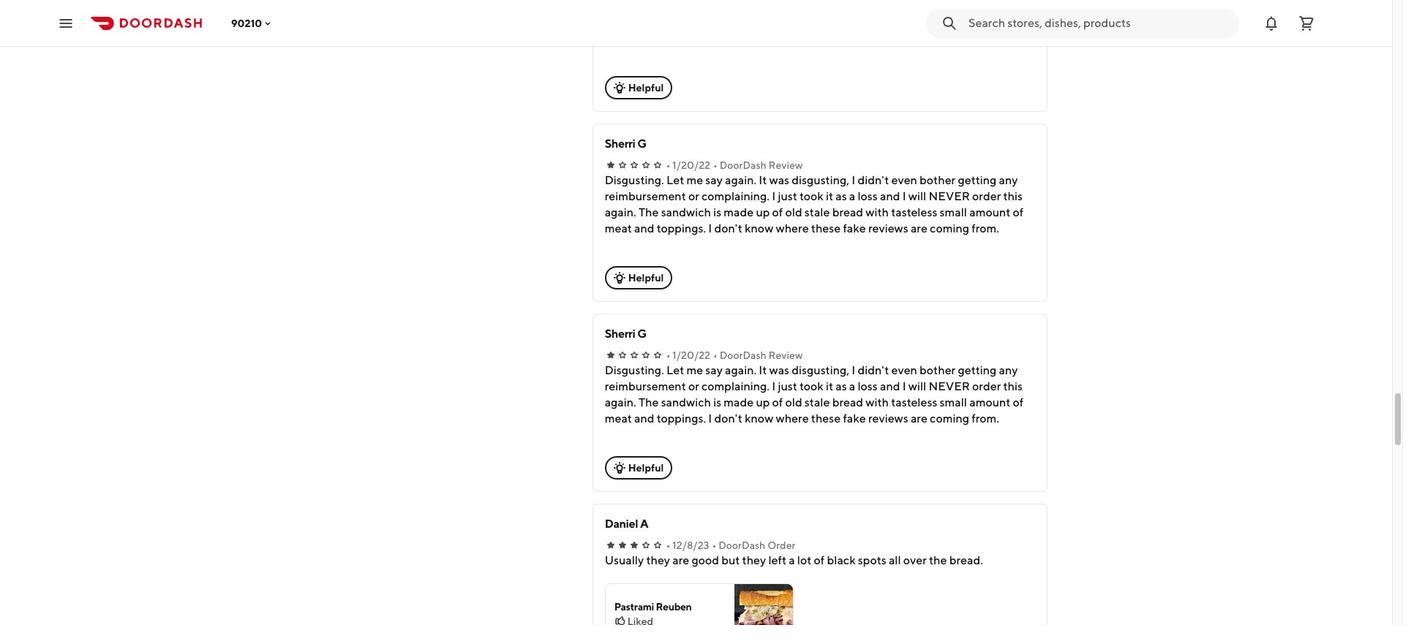 Task type: describe. For each thing, give the bounding box(es) containing it.
1 • 1/20/22 • doordash review from the top
[[666, 160, 803, 171]]

sherri g for second helpful button from the top of the page
[[605, 137, 647, 151]]

2 helpful from the top
[[628, 272, 664, 284]]

3 helpful from the top
[[628, 462, 664, 474]]

2 helpful button from the top
[[605, 266, 673, 290]]

pastrami
[[614, 602, 654, 613]]

90210
[[231, 17, 262, 29]]

order
[[768, 540, 796, 552]]

2 review from the top
[[769, 350, 803, 361]]

1 g from the top
[[638, 137, 647, 151]]

1 helpful from the top
[[628, 82, 664, 94]]

a
[[640, 517, 648, 531]]

0 items, open order cart image
[[1298, 14, 1316, 32]]

1 sherri from the top
[[605, 137, 636, 151]]

2 1/20/22 from the top
[[673, 350, 711, 361]]



Task type: locate. For each thing, give the bounding box(es) containing it.
2 • 1/20/22 • doordash review from the top
[[666, 350, 803, 361]]

0 vertical spatial g
[[638, 137, 647, 151]]

doordash for 'pastrami reuben' button
[[719, 540, 766, 552]]

12/8/23
[[673, 540, 709, 552]]

reuben
[[656, 602, 692, 613]]

0 vertical spatial sherri g
[[605, 137, 647, 151]]

sherri g for 3rd helpful button from the top
[[605, 327, 647, 341]]

1 vertical spatial g
[[638, 327, 647, 341]]

Store search: begin typing to search for stores available on DoorDash text field
[[969, 15, 1231, 31]]

0 vertical spatial 1/20/22
[[673, 160, 711, 171]]

g
[[638, 137, 647, 151], [638, 327, 647, 341]]

2 vertical spatial helpful button
[[605, 457, 673, 480]]

open menu image
[[57, 14, 75, 32]]

3 helpful button from the top
[[605, 457, 673, 480]]

doordash
[[720, 160, 767, 171], [720, 350, 767, 361], [719, 540, 766, 552]]

1 vertical spatial sherri g
[[605, 327, 647, 341]]

pastrami reuben
[[614, 602, 692, 613]]

daniel a
[[605, 517, 648, 531]]

1 vertical spatial 1/20/22
[[673, 350, 711, 361]]

doordash for 3rd helpful button from the top
[[720, 350, 767, 361]]

1 review from the top
[[769, 160, 803, 171]]

• 1/20/22 • doordash review
[[666, 160, 803, 171], [666, 350, 803, 361]]

0 vertical spatial helpful
[[628, 82, 664, 94]]

•
[[666, 160, 671, 171], [713, 160, 718, 171], [666, 350, 671, 361], [713, 350, 718, 361], [666, 540, 671, 552], [712, 540, 717, 552]]

0 vertical spatial helpful button
[[605, 76, 673, 100]]

pastrami reuben button
[[605, 584, 794, 626]]

daniel
[[605, 517, 638, 531]]

sherri g
[[605, 137, 647, 151], [605, 327, 647, 341]]

doordash for second helpful button from the top of the page
[[720, 160, 767, 171]]

1 1/20/22 from the top
[[673, 160, 711, 171]]

1 vertical spatial sherri
[[605, 327, 636, 341]]

1 helpful button from the top
[[605, 76, 673, 100]]

1 vertical spatial helpful button
[[605, 266, 673, 290]]

helpful button
[[605, 76, 673, 100], [605, 266, 673, 290], [605, 457, 673, 480]]

review
[[769, 160, 803, 171], [769, 350, 803, 361]]

2 vertical spatial doordash
[[719, 540, 766, 552]]

1 sherri g from the top
[[605, 137, 647, 151]]

2 vertical spatial helpful
[[628, 462, 664, 474]]

2 sherri from the top
[[605, 327, 636, 341]]

• 12/8/23 • doordash order
[[666, 540, 796, 552]]

2 sherri g from the top
[[605, 327, 647, 341]]

sherri
[[605, 137, 636, 151], [605, 327, 636, 341]]

90210 button
[[231, 17, 274, 29]]

pastrami reuben image
[[734, 585, 793, 626]]

1/20/22
[[673, 160, 711, 171], [673, 350, 711, 361]]

0 vertical spatial doordash
[[720, 160, 767, 171]]

0 vertical spatial sherri
[[605, 137, 636, 151]]

0 vertical spatial • 1/20/22 • doordash review
[[666, 160, 803, 171]]

2 g from the top
[[638, 327, 647, 341]]

1 vertical spatial • 1/20/22 • doordash review
[[666, 350, 803, 361]]

1 vertical spatial helpful
[[628, 272, 664, 284]]

1 vertical spatial doordash
[[720, 350, 767, 361]]

1 vertical spatial review
[[769, 350, 803, 361]]

helpful
[[628, 82, 664, 94], [628, 272, 664, 284], [628, 462, 664, 474]]

0 vertical spatial review
[[769, 160, 803, 171]]

notification bell image
[[1263, 14, 1281, 32]]



Task type: vqa. For each thing, say whether or not it's contained in the screenshot.
La
no



